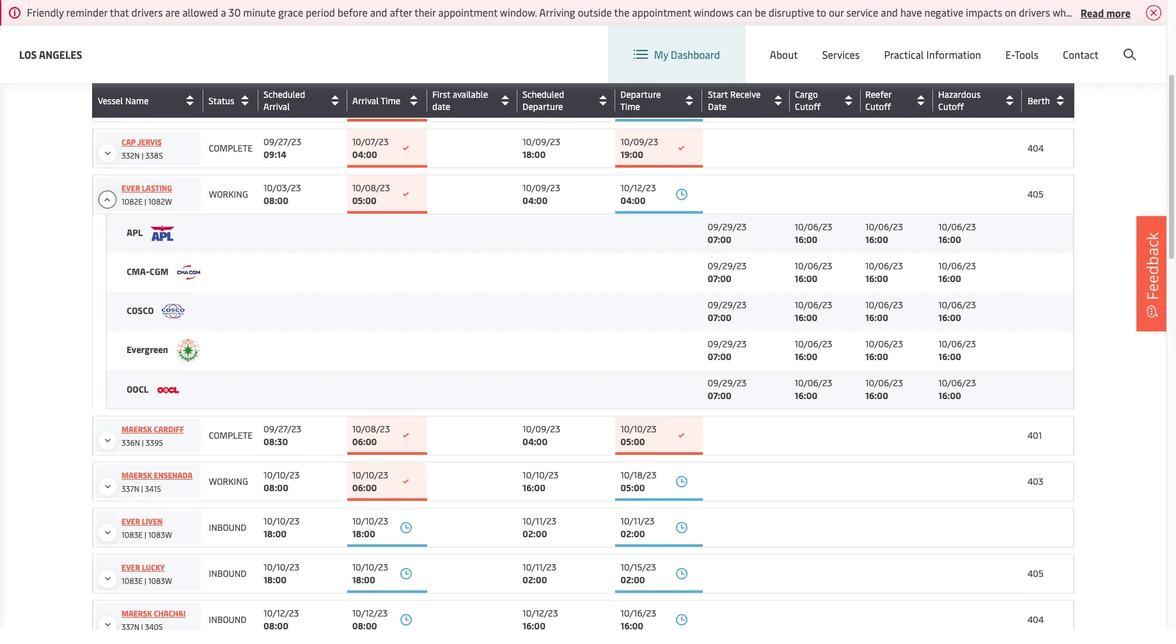 Task type: vqa. For each thing, say whether or not it's contained in the screenshot.


Task type: describe. For each thing, give the bounding box(es) containing it.
scheduled up grace
[[264, 0, 305, 4]]

1083e for 10/11/23 02:00
[[122, 530, 143, 540]]

arriving
[[540, 5, 576, 19]]

ensenada
[[154, 470, 193, 481]]

departure down 19:30
[[621, 88, 661, 100]]

friendly
[[27, 5, 64, 19]]

09/29/23 for cma-cgm
[[708, 260, 747, 272]]

19:30
[[621, 47, 643, 60]]

status button
[[209, 90, 255, 111]]

menu
[[952, 37, 979, 52]]

ever lucky 1083e | 1083w
[[122, 562, 172, 586]]

departure time for "departure time" button corresponding to topmost cargo cutoff button scheduled departure button
[[621, 0, 661, 16]]

18:00 inside 10/09/23 18:00
[[523, 148, 546, 161]]

allowed
[[182, 5, 218, 19]]

service
[[847, 5, 879, 19]]

08:00 for 10/06/23 08:00
[[352, 98, 377, 110]]

cutoff down the information
[[939, 100, 964, 113]]

my dashboard
[[654, 47, 720, 61]]

09/29/23 for evergreen
[[708, 338, 747, 350]]

arrival for topmost cargo cutoff button scheduled departure button
[[264, 4, 290, 16]]

2 404 from the top
[[1028, 614, 1044, 626]]

arrival inside "arrival time" button
[[353, 94, 379, 107]]

10/03/23
[[264, 182, 301, 194]]

10/08/23 for 05:00
[[352, 182, 390, 194]]

maersk cardiff 336n | 339s
[[122, 424, 184, 448]]

10/09/23 04:00 for 04:00
[[523, 182, 561, 207]]

can
[[737, 5, 753, 19]]

04:00 inside 10/07/23 04:00
[[352, 148, 377, 161]]

30
[[229, 5, 241, 19]]

arrival time
[[353, 94, 401, 107]]

arrival time button
[[353, 90, 424, 111]]

scheduled departure for scheduled departure button corresponding to cargo cutoff button to the bottom
[[523, 88, 564, 113]]

1083w for 10/15/23 02:00
[[148, 576, 172, 586]]

date for first available date button for scheduled departure button corresponding to cargo cutoff button to the bottom
[[433, 100, 451, 113]]

2 appointment from the left
[[632, 5, 692, 19]]

complete for 08:30
[[209, 429, 253, 441]]

services
[[823, 47, 860, 61]]

scheduled arrival button for topmost cargo cutoff button scheduled departure button first available date button
[[264, 0, 344, 16]]

practical
[[884, 47, 924, 61]]

period
[[306, 5, 335, 19]]

e-tools
[[1006, 47, 1039, 61]]

09/29/23 for oocl
[[708, 377, 747, 389]]

scheduled right the 'status' button
[[264, 88, 305, 100]]

los angeles link
[[19, 46, 82, 62]]

my
[[654, 47, 669, 61]]

inbound for 10/11/23
[[209, 521, 247, 534]]

maersk chachai button
[[99, 608, 186, 630]]

10/05/23 for 08:00
[[264, 85, 301, 97]]

impacts
[[966, 5, 1003, 19]]

apl
[[127, 226, 145, 239]]

evergreen
[[127, 343, 170, 356]]

first available date for topmost cargo cutoff button scheduled departure button
[[432, 0, 488, 16]]

scheduled arrival button for first available date button for scheduled departure button corresponding to cargo cutoff button to the bottom
[[264, 88, 344, 113]]

reefer cutoff for topmost cargo cutoff button
[[866, 0, 892, 16]]

1 and from the left
[[370, 5, 387, 19]]

start for start receive date button corresponding to cargo cutoff button to the bottom
[[708, 88, 728, 100]]

07:00 for cma-cgm
[[708, 273, 732, 285]]

| for 10/09/23
[[142, 150, 144, 161]]

login
[[1039, 37, 1064, 52]]

oocl
[[127, 383, 150, 395]]

1 drivers from the left
[[132, 5, 163, 19]]

2 on from the left
[[1104, 5, 1115, 19]]

339s
[[146, 438, 163, 448]]

outside
[[578, 5, 612, 19]]

1083e for 10/15/23 02:00
[[122, 576, 143, 586]]

start receive date button for topmost cargo cutoff button
[[708, 0, 787, 16]]

maersk for 337n
[[122, 470, 152, 481]]

405 for 10/08/23
[[1028, 91, 1044, 104]]

ever for 10/15/23
[[122, 562, 140, 573]]

| for 10/18/23
[[141, 484, 143, 494]]

07:00 for oocl
[[708, 389, 732, 402]]

10/18/23
[[621, 469, 657, 481]]

10/10/23 08:00
[[264, 469, 300, 494]]

departure time button for scheduled departure button corresponding to cargo cutoff button to the bottom
[[621, 88, 699, 113]]

windows
[[694, 5, 734, 19]]

location
[[840, 37, 879, 51]]

are
[[165, 5, 180, 19]]

first for topmost cargo cutoff button scheduled departure button first available date button
[[432, 0, 451, 4]]

more
[[1107, 5, 1131, 20]]

maersk chachai
[[122, 608, 186, 619]]

02:00 inside 10/15/23 02:00
[[621, 574, 645, 586]]

berth button
[[1028, 90, 1071, 111]]

to
[[817, 5, 827, 19]]

332n
[[122, 150, 140, 161]]

reminder
[[66, 5, 108, 19]]

10/07/23 04:00
[[352, 136, 389, 161]]

| inside maersk northampton 338n | 340s
[[142, 106, 144, 116]]

close alert image
[[1147, 5, 1162, 20]]

338s
[[145, 150, 163, 161]]

name
[[125, 94, 149, 107]]

10/05/23 16:00
[[523, 85, 560, 110]]

08:00 for 10/10/23 08:00
[[264, 482, 289, 494]]

read more button
[[1081, 4, 1131, 20]]

16:00 inside 10/05/23 16:00
[[523, 98, 546, 110]]

maersk ensenada 337n | 341s
[[122, 470, 193, 494]]

their
[[415, 5, 436, 19]]

northampton
[[122, 92, 178, 102]]

vessel
[[98, 94, 123, 107]]

cargo for topmost cargo cutoff button
[[795, 0, 818, 4]]

cargo cutoff for cargo cutoff button to the bottom
[[795, 88, 821, 113]]

be
[[755, 5, 766, 19]]

| for 10/11/23
[[145, 530, 146, 540]]

hazardous cutoff for reefer cutoff button associated with cargo cutoff button to the bottom
[[939, 88, 981, 113]]

05:00 for 10/18/23 05:00
[[621, 482, 645, 494]]

09:14
[[264, 148, 286, 161]]

switch
[[807, 37, 837, 51]]

first available date for scheduled departure button corresponding to cargo cutoff button to the bottom
[[433, 88, 488, 113]]

scheduled up arriving at the left
[[523, 0, 565, 4]]

reefer cutoff for cargo cutoff button to the bottom
[[866, 88, 892, 113]]

08:00 for 10/05/23 08:00
[[264, 98, 289, 110]]

global menu button
[[892, 25, 991, 64]]

09/29/23 07:00 for cma-cgm
[[708, 260, 747, 285]]

ever lasting 1082e | 1082w
[[122, 183, 172, 207]]

10/08/23 for 06:00
[[352, 423, 390, 435]]

inbound for 10/15/23
[[209, 568, 247, 580]]

10/08/23 05:00
[[352, 182, 390, 207]]

05:00 for 10/10/23 05:00
[[621, 436, 645, 448]]

have
[[901, 5, 922, 19]]

| for 10/10/23
[[142, 438, 144, 448]]

cosco
[[127, 304, 156, 316]]

cosco image
[[162, 304, 185, 319]]

about button
[[770, 26, 798, 83]]

global
[[920, 37, 950, 52]]

date for topmost cargo cutoff button scheduled departure button first available date button
[[432, 4, 450, 16]]

drivers
[[1143, 5, 1175, 19]]

login / create account link
[[1016, 26, 1143, 63]]

10/11/23 for 10/15/23 02:00
[[523, 561, 557, 573]]

10/09/23 for 10/10/23 05:00
[[523, 423, 561, 435]]

practical information button
[[884, 26, 982, 83]]

reefer cutoff button for topmost cargo cutoff button
[[866, 0, 930, 16]]

336n
[[122, 438, 140, 448]]

los angeles
[[19, 47, 82, 61]]

negative
[[925, 5, 964, 19]]

cutoff for topmost cargo cutoff button
[[795, 4, 821, 16]]

oocl image
[[157, 386, 180, 395]]

1 vertical spatial cargo cutoff button
[[795, 88, 858, 113]]

10/18/23 05:00
[[621, 469, 657, 494]]

account
[[1105, 37, 1143, 52]]

first for first available date button for scheduled departure button corresponding to cargo cutoff button to the bottom
[[433, 88, 451, 100]]

10/09/23 for 10/12/23 04:00
[[523, 182, 561, 194]]

1 appointment from the left
[[438, 5, 498, 19]]

10/08/23 for 16:00
[[621, 85, 659, 97]]

reefer for reefer cutoff button related to topmost cargo cutoff button
[[866, 0, 892, 4]]

jervis
[[137, 137, 162, 147]]

minute
[[243, 5, 276, 19]]

before
[[338, 5, 368, 19]]

10/05/23 08:00
[[264, 85, 301, 110]]

10/11/23 for 10/11/23 02:00
[[523, 515, 557, 527]]

16:00 inside 10/08/23 16:00
[[621, 98, 644, 110]]

1 on from the left
[[1005, 5, 1017, 19]]



Task type: locate. For each thing, give the bounding box(es) containing it.
4 maersk from the top
[[122, 608, 152, 619]]

0 vertical spatial scheduled arrival button
[[264, 0, 344, 16]]

1 reefer cutoff button from the top
[[866, 0, 930, 16]]

0 vertical spatial 405
[[1028, 91, 1044, 104]]

1 vertical spatial 06:00
[[352, 482, 377, 494]]

08:30
[[264, 436, 288, 448]]

10/09/23 04:00 for 05:00
[[523, 423, 561, 448]]

401 for 10/07/23
[[1028, 41, 1042, 53]]

2 maersk from the top
[[122, 424, 152, 434]]

1 ever from the top
[[122, 183, 140, 193]]

2 vertical spatial 10/08/23
[[352, 423, 390, 435]]

09/27/23 for 09:14
[[264, 136, 302, 148]]

09/29/23 07:00 for cosco
[[708, 299, 747, 324]]

hazardous up the 'negative'
[[939, 0, 981, 4]]

cutoff for reefer cutoff button related to topmost cargo cutoff button
[[866, 4, 892, 16]]

09/29/23 07:00 for evergreen
[[708, 338, 747, 363]]

0 vertical spatial inbound
[[209, 521, 247, 534]]

1 hazardous cutoff button from the top
[[939, 0, 1020, 16]]

0 vertical spatial 1083w
[[148, 530, 172, 540]]

07:00 for evergreen
[[708, 351, 732, 363]]

4 09/29/23 07:00 from the top
[[708, 338, 747, 363]]

1083e down "liven"
[[122, 530, 143, 540]]

2 complete from the top
[[209, 142, 253, 154]]

receive for topmost cargo cutoff button start receive date button
[[730, 0, 761, 4]]

ever up 1082e
[[122, 183, 140, 193]]

2 10/09/23 04:00 from the top
[[523, 423, 561, 448]]

0 vertical spatial date
[[432, 4, 450, 16]]

| right 1082e
[[145, 196, 146, 207]]

date
[[432, 4, 450, 16], [433, 100, 451, 113]]

10/05/23 up 10/09/23 18:00
[[523, 85, 560, 97]]

0 vertical spatial first available date button
[[432, 0, 514, 16]]

0 vertical spatial 09/27/23
[[264, 136, 302, 148]]

grace
[[278, 5, 303, 19]]

cargo cutoff button up switch
[[795, 0, 857, 16]]

first available date button for scheduled departure button corresponding to cargo cutoff button to the bottom
[[433, 88, 514, 113]]

2 departure time button from the top
[[621, 88, 699, 113]]

los
[[19, 47, 37, 61]]

cargo down about
[[795, 88, 818, 100]]

2 vertical spatial inbound
[[209, 614, 247, 626]]

| inside ever lasting 1082e | 1082w
[[145, 196, 146, 207]]

scheduled departure for topmost cargo cutoff button scheduled departure button
[[523, 0, 565, 16]]

337n
[[122, 484, 139, 494]]

time
[[621, 4, 641, 16], [381, 94, 401, 107], [621, 100, 640, 113]]

0 vertical spatial 1083e
[[122, 530, 143, 540]]

1 vertical spatial ever
[[122, 516, 140, 527]]

09/27/23 08:30
[[264, 423, 302, 448]]

1 1083w from the top
[[148, 530, 172, 540]]

cargo for cargo cutoff button to the bottom
[[795, 88, 818, 100]]

3 maersk from the top
[[122, 470, 152, 481]]

time for "departure time" button corresponding to scheduled departure button corresponding to cargo cutoff button to the bottom
[[621, 100, 640, 113]]

reefer cutoff down the practical
[[866, 88, 892, 113]]

0 vertical spatial 10/09/23 04:00
[[523, 182, 561, 207]]

cutoff for reefer cutoff button associated with cargo cutoff button to the bottom
[[866, 100, 891, 113]]

hazardous cutoff down the information
[[939, 88, 981, 113]]

1 vertical spatial first available date
[[433, 88, 488, 113]]

1 horizontal spatial drivers
[[1019, 5, 1051, 19]]

10/11/23 02:00 for 10/15/23
[[523, 561, 557, 586]]

1 vertical spatial date
[[433, 100, 451, 113]]

cargo cutoff
[[795, 0, 821, 16], [795, 88, 821, 113]]

05:00
[[352, 195, 377, 207], [621, 436, 645, 448], [621, 482, 645, 494]]

inbound
[[209, 521, 247, 534], [209, 568, 247, 580], [209, 614, 247, 626]]

maersk inside maersk ensenada 337n | 341s
[[122, 470, 152, 481]]

08:00 inside 10/03/23 08:00
[[264, 195, 289, 207]]

arrival
[[264, 4, 290, 16], [353, 94, 379, 107], [264, 100, 290, 113]]

departure time button up the 10/07/23 19:30
[[621, 0, 700, 16]]

09/27/23 09:14
[[264, 136, 302, 161]]

complete for 09:14
[[209, 142, 253, 154]]

07:00 for cosco
[[708, 312, 732, 324]]

cgm
[[150, 265, 169, 278]]

global menu
[[920, 37, 979, 52]]

cutoff left have
[[866, 4, 892, 16]]

hazardous for hazardous cutoff button associated with reefer cutoff button related to topmost cargo cutoff button
[[939, 0, 981, 4]]

07:00
[[708, 234, 732, 246], [708, 273, 732, 285], [708, 312, 732, 324], [708, 351, 732, 363], [708, 389, 732, 402]]

read
[[1081, 5, 1105, 20]]

cutoff left our
[[795, 4, 821, 16]]

time up 10/09/23 19:00
[[621, 100, 640, 113]]

2 09/29/23 from the top
[[708, 260, 747, 272]]

scheduled departure button for cargo cutoff button to the bottom
[[523, 88, 612, 113]]

10/08/23 16:00
[[621, 85, 659, 110]]

10/10/23 16:00
[[523, 469, 559, 494]]

time.
[[1118, 5, 1140, 19]]

10/11/23 02:00 for 10/11/23
[[523, 515, 557, 540]]

2 vertical spatial ever
[[122, 562, 140, 573]]

ever for 10/12/23
[[122, 183, 140, 193]]

1 vertical spatial first available date button
[[433, 88, 514, 113]]

06:00 for 10/08/23 06:00
[[352, 436, 377, 448]]

contact
[[1063, 47, 1099, 61]]

1 horizontal spatial and
[[881, 5, 898, 19]]

2 scheduled departure button from the top
[[523, 88, 612, 113]]

2 1083w from the top
[[148, 576, 172, 586]]

09/27/23 for 08:30
[[264, 423, 302, 435]]

start receive date button
[[708, 0, 787, 16], [708, 88, 787, 113]]

start
[[708, 0, 728, 4], [708, 88, 728, 100]]

reefer cutoff button down the practical
[[866, 88, 930, 113]]

| left 341s
[[141, 484, 143, 494]]

scheduled departure button
[[523, 0, 612, 16], [523, 88, 612, 113]]

cargo cutoff for topmost cargo cutoff button
[[795, 0, 821, 16]]

create
[[1073, 37, 1103, 52]]

1 vertical spatial 404
[[1028, 614, 1044, 626]]

maersk for 336n
[[122, 424, 152, 434]]

341s
[[145, 484, 161, 494]]

friendly reminder that drivers are allowed a 30 minute grace period before and after their appointment window. arriving outside the appointment windows can be disruptive to our service and have negative impacts on drivers who arrive on time. drivers 
[[27, 5, 1177, 19]]

10/11/23
[[523, 515, 557, 527], [621, 515, 655, 527], [523, 561, 557, 573]]

lucky
[[142, 562, 165, 573]]

scheduled arrival up 09/27/23 09:14
[[264, 88, 305, 113]]

scheduled departure up 10/09/23 18:00
[[523, 88, 564, 113]]

0 vertical spatial available
[[453, 0, 488, 4]]

1 vertical spatial start receive date button
[[708, 88, 787, 113]]

on right impacts
[[1005, 5, 1017, 19]]

ever left "liven"
[[122, 516, 140, 527]]

2 available from the top
[[453, 88, 488, 100]]

405 for 10/12/23
[[1028, 188, 1044, 200]]

10/08/23 06:00
[[352, 423, 390, 448]]

and left have
[[881, 5, 898, 19]]

0 vertical spatial scheduled departure button
[[523, 0, 612, 16]]

departure up 10/09/23 18:00
[[523, 100, 563, 113]]

2 departure time from the top
[[621, 88, 661, 113]]

0 vertical spatial hazardous
[[939, 0, 981, 4]]

08:00 inside 10/06/23 08:00
[[352, 98, 377, 110]]

10/09/23 down 10/05/23 16:00
[[523, 136, 561, 148]]

cutoff down the practical
[[866, 100, 891, 113]]

departure time button down 'my'
[[621, 88, 699, 113]]

1 hazardous cutoff from the top
[[939, 0, 981, 16]]

our
[[829, 5, 844, 19]]

2 vertical spatial 05:00
[[621, 482, 645, 494]]

1 maersk from the top
[[122, 81, 152, 91]]

10/05/23 for 16:00
[[523, 85, 560, 97]]

maersk up 337n in the left of the page
[[122, 470, 152, 481]]

09/29/23 for apl
[[708, 221, 747, 233]]

16:00 inside 10/10/23 16:00
[[523, 482, 546, 494]]

06:00 up 10/10/23 06:00
[[352, 436, 377, 448]]

hazardous cutoff button for reefer cutoff button related to topmost cargo cutoff button
[[939, 0, 1020, 16]]

1 vertical spatial hazardous cutoff button
[[939, 88, 1019, 113]]

about
[[770, 47, 798, 61]]

1 available from the top
[[453, 0, 488, 4]]

1 vertical spatial reefer
[[866, 88, 892, 100]]

1 horizontal spatial appointment
[[632, 5, 692, 19]]

08:00 up 10/07/23 04:00
[[352, 98, 377, 110]]

2 and from the left
[[881, 5, 898, 19]]

2 09/29/23 07:00 from the top
[[708, 260, 747, 285]]

1 vertical spatial start receive date
[[708, 88, 761, 113]]

0 vertical spatial first available date
[[432, 0, 488, 16]]

04:00 up 10/08/23 05:00 in the left of the page
[[352, 148, 377, 161]]

| inside maersk ensenada 337n | 341s
[[141, 484, 143, 494]]

1 vertical spatial cargo cutoff
[[795, 88, 821, 113]]

340s
[[146, 106, 164, 116]]

1083e down lucky
[[122, 576, 143, 586]]

0 vertical spatial reefer
[[866, 0, 892, 4]]

2 inbound from the top
[[209, 568, 247, 580]]

3 complete from the top
[[209, 429, 253, 441]]

1 scheduled departure button from the top
[[523, 0, 612, 16]]

maersk up 336n on the bottom left of page
[[122, 424, 152, 434]]

2 hazardous cutoff button from the top
[[939, 88, 1019, 113]]

401 for 10/10/23
[[1028, 429, 1042, 441]]

date left can
[[708, 4, 727, 16]]

ever inside ever lasting 1082e | 1082w
[[122, 183, 140, 193]]

1 vertical spatial 09/27/23
[[264, 423, 302, 435]]

1083w for 10/11/23 02:00
[[148, 530, 172, 540]]

working for 10/03/23
[[209, 188, 248, 200]]

scheduled departure button left the on the right top
[[523, 0, 612, 16]]

1 07:00 from the top
[[708, 234, 732, 246]]

09/29/23 07:00
[[708, 221, 747, 246], [708, 260, 747, 285], [708, 299, 747, 324], [708, 338, 747, 363], [708, 377, 747, 402]]

after
[[390, 5, 412, 19]]

0 vertical spatial ever
[[122, 183, 140, 193]]

arrive
[[1075, 5, 1101, 19]]

10/08/23 down 10/07/23 04:00
[[352, 182, 390, 194]]

5 09/29/23 from the top
[[708, 377, 747, 389]]

1 vertical spatial departure time
[[621, 88, 661, 113]]

hazardous cutoff up the menu
[[939, 0, 981, 16]]

04:00 down 10/09/23 18:00
[[523, 195, 548, 207]]

10/07/23 up 19:30
[[621, 35, 657, 47]]

arrival for scheduled departure button corresponding to cargo cutoff button to the bottom
[[264, 100, 290, 113]]

10/09/23 for 10/09/23 19:00
[[523, 136, 561, 148]]

arrival up 10/07/23 04:00
[[353, 94, 379, 107]]

| for 10/15/23
[[145, 576, 146, 586]]

10/09/23 up 10/10/23 16:00
[[523, 423, 561, 435]]

that
[[110, 5, 129, 19]]

date for topmost cargo cutoff button start receive date button
[[708, 4, 727, 16]]

time for "departure time" button corresponding to topmost cargo cutoff button scheduled departure button
[[621, 4, 641, 16]]

first up "their"
[[432, 0, 451, 4]]

1 complete from the top
[[209, 91, 253, 104]]

0 vertical spatial scheduled arrival
[[264, 0, 305, 16]]

contact button
[[1063, 26, 1099, 83]]

2 scheduled departure from the top
[[523, 88, 564, 113]]

10/09/23 04:00 up 10/10/23 16:00
[[523, 423, 561, 448]]

5 09/29/23 07:00 from the top
[[708, 377, 747, 402]]

0 horizontal spatial on
[[1005, 5, 1017, 19]]

first right "arrival time" button
[[433, 88, 451, 100]]

ever for 10/11/23
[[122, 516, 140, 527]]

05:00 up 10/18/23
[[621, 436, 645, 448]]

1 hazardous from the top
[[939, 0, 981, 4]]

1 reefer from the top
[[866, 0, 892, 4]]

1 vertical spatial 1083e
[[122, 576, 143, 586]]

2 working from the top
[[209, 475, 248, 488]]

ever inside ever lucky 1083e | 1083w
[[122, 562, 140, 573]]

401 up the 403
[[1028, 429, 1042, 441]]

departure time up 10/09/23 19:00
[[621, 88, 661, 113]]

1 vertical spatial 10/08/23
[[352, 182, 390, 194]]

10/07/23 down arrival time
[[352, 136, 389, 148]]

1 vertical spatial date
[[708, 100, 727, 113]]

1 vertical spatial cargo
[[795, 88, 818, 100]]

404
[[1028, 142, 1044, 154], [1028, 614, 1044, 626]]

| inside cap jervis 332n | 338s
[[142, 150, 144, 161]]

1 401 from the top
[[1028, 41, 1042, 53]]

0 vertical spatial working
[[209, 188, 248, 200]]

date down dashboard in the right of the page
[[708, 100, 727, 113]]

appointment right the on the right top
[[632, 5, 692, 19]]

departure time up the 10/07/23 19:30
[[621, 0, 661, 16]]

0 vertical spatial 401
[[1028, 41, 1042, 53]]

1 vertical spatial complete
[[209, 142, 253, 154]]

0 vertical spatial cargo cutoff
[[795, 0, 821, 16]]

complete left 10/05/23 08:00 on the top left of page
[[209, 91, 253, 104]]

departure time button for topmost cargo cutoff button scheduled departure button
[[621, 0, 700, 16]]

scheduled arrival left the period
[[264, 0, 305, 16]]

401
[[1028, 41, 1042, 53], [1028, 429, 1042, 441]]

05:00 inside 10/08/23 05:00
[[352, 195, 377, 207]]

hazardous for hazardous cutoff button associated with reefer cutoff button associated with cargo cutoff button to the bottom
[[939, 88, 981, 100]]

10/06/23
[[352, 85, 390, 97], [795, 221, 833, 233], [866, 221, 903, 233], [939, 221, 976, 233], [795, 260, 833, 272], [866, 260, 903, 272], [939, 260, 976, 272], [795, 299, 833, 311], [866, 299, 903, 311], [939, 299, 976, 311], [795, 338, 833, 350], [866, 338, 903, 350], [939, 338, 976, 350], [795, 377, 833, 389], [866, 377, 903, 389], [939, 377, 976, 389]]

1 inbound from the top
[[209, 521, 247, 534]]

1 404 from the top
[[1028, 142, 1044, 154]]

06:00 inside 10/10/23 06:00
[[352, 482, 377, 494]]

apl image
[[151, 226, 174, 241]]

2 reefer from the top
[[866, 88, 892, 100]]

3 09/29/23 from the top
[[708, 299, 747, 311]]

scheduled departure button up 10/09/23 18:00
[[523, 88, 612, 113]]

time up 10/07/23 04:00
[[381, 94, 401, 107]]

1 06:00 from the top
[[352, 436, 377, 448]]

start receive date for topmost cargo cutoff button start receive date button
[[708, 0, 761, 16]]

start receive date left disruptive
[[708, 0, 761, 16]]

switch location button
[[786, 37, 879, 51]]

10/07/23 19:30
[[621, 35, 657, 60]]

0 vertical spatial receive
[[730, 0, 761, 4]]

10/06/23 08:00
[[352, 85, 390, 110]]

10/12/23 04:00
[[621, 182, 656, 207]]

1 vertical spatial reefer cutoff button
[[866, 88, 930, 113]]

1 vertical spatial receive
[[731, 88, 761, 100]]

| down lucky
[[145, 576, 146, 586]]

scheduled
[[264, 0, 305, 4], [523, 0, 565, 4], [264, 88, 305, 100], [523, 88, 564, 100]]

3 405 from the top
[[1028, 568, 1044, 580]]

10/08/23 down 19:30
[[621, 85, 659, 97]]

10/10/23 05:00
[[621, 423, 657, 448]]

1 09/29/23 from the top
[[708, 221, 747, 233]]

1 departure time button from the top
[[621, 0, 700, 16]]

0 vertical spatial reefer cutoff
[[866, 0, 892, 16]]

complete left 09:14
[[209, 142, 253, 154]]

1 vertical spatial hazardous
[[939, 88, 981, 100]]

1083e inside ever liven 1083e | 1083w
[[122, 530, 143, 540]]

0 vertical spatial complete
[[209, 91, 253, 104]]

2 1083e from the top
[[122, 576, 143, 586]]

09/27/23 up 08:30
[[264, 423, 302, 435]]

complete for 08:00
[[209, 91, 253, 104]]

09/29/23 for cosco
[[708, 299, 747, 311]]

2 405 from the top
[[1028, 188, 1044, 200]]

06:00 down 10/08/23 06:00
[[352, 482, 377, 494]]

departure time button
[[621, 0, 700, 16], [621, 88, 699, 113]]

10/09/23
[[523, 136, 561, 148], [621, 136, 659, 148], [523, 182, 561, 194], [523, 423, 561, 435]]

08:00 inside 10/10/23 08:00
[[264, 482, 289, 494]]

ever
[[122, 183, 140, 193], [122, 516, 140, 527], [122, 562, 140, 573]]

hazardous down the information
[[939, 88, 981, 100]]

1 receive from the top
[[730, 0, 761, 4]]

0 horizontal spatial 10/05/23
[[264, 85, 301, 97]]

09/29/23
[[708, 221, 747, 233], [708, 260, 747, 272], [708, 299, 747, 311], [708, 338, 747, 350], [708, 377, 747, 389]]

start receive date button up about popup button
[[708, 0, 787, 16]]

403
[[1028, 475, 1044, 488]]

04:00 down 19:00
[[621, 195, 646, 207]]

4 07:00 from the top
[[708, 351, 732, 363]]

0 vertical spatial scheduled departure
[[523, 0, 565, 16]]

practical information
[[884, 47, 982, 61]]

cutoff left impacts
[[939, 4, 965, 16]]

1 vertical spatial 401
[[1028, 429, 1042, 441]]

0 vertical spatial first
[[432, 0, 451, 4]]

1 vertical spatial scheduled arrival
[[264, 88, 305, 113]]

08:00 for 10/03/23 08:00
[[264, 195, 289, 207]]

401 right e-
[[1028, 41, 1042, 53]]

09/27/23 up 09:14
[[264, 136, 302, 148]]

departure time for "departure time" button corresponding to scheduled departure button corresponding to cargo cutoff button to the bottom
[[621, 88, 661, 113]]

2 drivers from the left
[[1019, 5, 1051, 19]]

06:00 for 10/10/23 06:00
[[352, 482, 377, 494]]

maersk inside maersk northampton 338n | 340s
[[122, 81, 152, 91]]

0 horizontal spatial and
[[370, 5, 387, 19]]

reefer cutoff left have
[[866, 0, 892, 16]]

1083w inside ever liven 1083e | 1083w
[[148, 530, 172, 540]]

| left "340s"
[[142, 106, 144, 116]]

1 vertical spatial start
[[708, 88, 728, 100]]

maersk for 338n
[[122, 81, 152, 91]]

start up windows on the top right of the page
[[708, 0, 728, 4]]

10/12/23
[[621, 182, 656, 194], [264, 607, 299, 619], [352, 607, 388, 619], [523, 607, 558, 619]]

1 vertical spatial scheduled departure
[[523, 88, 564, 113]]

start receive date for start receive date button corresponding to cargo cutoff button to the bottom
[[708, 88, 761, 113]]

405 for 10/15/23
[[1028, 568, 1044, 580]]

1083e
[[122, 530, 143, 540], [122, 576, 143, 586]]

0 vertical spatial start receive date
[[708, 0, 761, 16]]

08:00 down 08:30
[[264, 482, 289, 494]]

hazardous cutoff button
[[939, 0, 1020, 16], [939, 88, 1019, 113]]

hazardous cutoff button up the menu
[[939, 0, 1020, 16]]

3 ever from the top
[[122, 562, 140, 573]]

working left 10/03/23 08:00
[[209, 188, 248, 200]]

start receive date button for cargo cutoff button to the bottom
[[708, 88, 787, 113]]

scheduled up 10/09/23 18:00
[[523, 88, 564, 100]]

hazardous cutoff button down the information
[[939, 88, 1019, 113]]

reefer for reefer cutoff button associated with cargo cutoff button to the bottom
[[866, 88, 892, 100]]

2 vertical spatial 405
[[1028, 568, 1044, 580]]

1 vertical spatial available
[[453, 88, 488, 100]]

1 working from the top
[[209, 188, 248, 200]]

09/29/23 07:00 for oocl
[[708, 377, 747, 402]]

first available date
[[432, 0, 488, 16], [433, 88, 488, 113]]

1083e inside ever lucky 1083e | 1083w
[[122, 576, 143, 586]]

/
[[1066, 37, 1071, 52]]

1082e
[[122, 196, 143, 207]]

05:00 down 10/07/23 04:00
[[352, 195, 377, 207]]

departure left outside
[[523, 4, 563, 16]]

hazardous cutoff button for reefer cutoff button associated with cargo cutoff button to the bottom
[[939, 88, 1019, 113]]

time right outside
[[621, 4, 641, 16]]

2 07:00 from the top
[[708, 273, 732, 285]]

1 vertical spatial departure time button
[[621, 88, 699, 113]]

10/08/23 up 10/10/23 06:00
[[352, 423, 390, 435]]

|
[[142, 106, 144, 116], [142, 150, 144, 161], [145, 196, 146, 207], [142, 438, 144, 448], [141, 484, 143, 494], [145, 530, 146, 540], [145, 576, 146, 586]]

login / create account
[[1039, 37, 1143, 52]]

1 vertical spatial 10/07/23
[[352, 136, 389, 148]]

07:00 for apl
[[708, 234, 732, 246]]

1 reefer cutoff from the top
[[866, 0, 892, 16]]

0 horizontal spatial appointment
[[438, 5, 498, 19]]

1 10/09/23 04:00 from the top
[[523, 182, 561, 207]]

cma-
[[127, 265, 150, 278]]

2 10/05/23 from the left
[[523, 85, 560, 97]]

0 horizontal spatial drivers
[[132, 5, 163, 19]]

1 horizontal spatial 10/05/23
[[523, 85, 560, 97]]

2 reefer cutoff button from the top
[[866, 88, 930, 113]]

1 departure time from the top
[[621, 0, 661, 16]]

1 405 from the top
[[1028, 91, 1044, 104]]

date right after at the left top of page
[[432, 4, 450, 16]]

2 06:00 from the top
[[352, 482, 377, 494]]

1 vertical spatial 1083w
[[148, 576, 172, 586]]

1 vertical spatial hazardous cutoff
[[939, 88, 981, 113]]

available for topmost cargo cutoff button scheduled departure button
[[453, 0, 488, 4]]

0 vertical spatial start receive date button
[[708, 0, 787, 16]]

10/15/23 02:00
[[621, 561, 656, 586]]

cargo up disruptive
[[795, 0, 818, 4]]

0 vertical spatial 10/08/23
[[621, 85, 659, 97]]

1 scheduled departure from the top
[[523, 0, 565, 16]]

0 vertical spatial reefer cutoff button
[[866, 0, 930, 16]]

cargo cutoff button down services popup button
[[795, 88, 858, 113]]

10/09/23 04:00
[[523, 182, 561, 207], [523, 423, 561, 448]]

3 07:00 from the top
[[708, 312, 732, 324]]

1083w inside ever lucky 1083e | 1083w
[[148, 576, 172, 586]]

scheduled departure button for topmost cargo cutoff button
[[523, 0, 612, 16]]

05:00 inside 10/10/23 05:00
[[621, 436, 645, 448]]

0 vertical spatial hazardous cutoff button
[[939, 0, 1020, 16]]

0 vertical spatial departure time button
[[621, 0, 700, 16]]

cutoff
[[795, 4, 821, 16], [866, 4, 892, 16], [939, 4, 965, 16], [795, 100, 821, 113], [866, 100, 891, 113], [939, 100, 964, 113]]

1 1083e from the top
[[122, 530, 143, 540]]

scheduled arrival button
[[264, 0, 344, 16], [264, 88, 344, 113]]

1 vertical spatial working
[[209, 475, 248, 488]]

chachai
[[154, 608, 186, 619]]

2 401 from the top
[[1028, 429, 1042, 441]]

09/29/23 07:00 for apl
[[708, 221, 747, 246]]

| inside maersk cardiff 336n | 339s
[[142, 438, 144, 448]]

10/09/23 up 19:00
[[621, 136, 659, 148]]

0 vertical spatial 404
[[1028, 142, 1044, 154]]

0 vertical spatial 10/07/23
[[621, 35, 657, 47]]

1 vertical spatial inbound
[[209, 568, 247, 580]]

4 09/29/23 from the top
[[708, 338, 747, 350]]

| inside ever lucky 1083e | 1083w
[[145, 576, 146, 586]]

1 09/27/23 from the top
[[264, 136, 302, 148]]

0 vertical spatial cargo
[[795, 0, 818, 4]]

10/07/23 for 04:00
[[352, 136, 389, 148]]

05:00 inside 10/18/23 05:00
[[621, 482, 645, 494]]

2 receive from the top
[[731, 88, 761, 100]]

10/09/23 down 10/09/23 18:00
[[523, 182, 561, 194]]

cutoff down about popup button
[[795, 100, 821, 113]]

08:00 inside 10/05/23 08:00
[[264, 98, 289, 110]]

0 vertical spatial 06:00
[[352, 436, 377, 448]]

1 vertical spatial scheduled arrival button
[[264, 88, 344, 113]]

reefer down the practical
[[866, 88, 892, 100]]

my dashboard button
[[634, 26, 720, 83]]

1 horizontal spatial 10/07/23
[[621, 35, 657, 47]]

maersk inside button
[[122, 608, 152, 619]]

2 hazardous cutoff from the top
[[939, 88, 981, 113]]

3 09/29/23 07:00 from the top
[[708, 299, 747, 324]]

2 09/27/23 from the top
[[264, 423, 302, 435]]

start receive date down dashboard in the right of the page
[[708, 88, 761, 113]]

2 ever from the top
[[122, 516, 140, 527]]

1083w down lucky
[[148, 576, 172, 586]]

departure up the on the right top
[[621, 0, 661, 4]]

available for scheduled departure button corresponding to cargo cutoff button to the bottom
[[453, 88, 488, 100]]

scheduled arrival
[[264, 0, 305, 16], [264, 88, 305, 113]]

0 vertical spatial 05:00
[[352, 195, 377, 207]]

04:00 inside 10/12/23 04:00
[[621, 195, 646, 207]]

1 10/05/23 from the left
[[264, 85, 301, 97]]

2 hazardous from the top
[[939, 88, 981, 100]]

date right "arrival time" button
[[433, 100, 451, 113]]

| inside ever liven 1083e | 1083w
[[145, 530, 146, 540]]

1083w down "liven"
[[148, 530, 172, 540]]

cma-cgm
[[127, 265, 171, 278]]

04:00 up 10/10/23 16:00
[[523, 436, 548, 448]]

05:00 for 10/08/23 05:00
[[352, 195, 377, 207]]

liven
[[142, 516, 163, 527]]

10/07/23 for 19:30
[[621, 35, 657, 47]]

1 vertical spatial 405
[[1028, 188, 1044, 200]]

hazardous cutoff
[[939, 0, 981, 16], [939, 88, 981, 113]]

reefer up 'service'
[[866, 0, 892, 4]]

2 reefer cutoff from the top
[[866, 88, 892, 113]]

arrival up 09/27/23 09:14
[[264, 100, 290, 113]]

time for "arrival time" button
[[381, 94, 401, 107]]

evergreen image
[[177, 339, 200, 362]]

1 vertical spatial scheduled departure button
[[523, 88, 612, 113]]

drivers left the are at the top of page
[[132, 5, 163, 19]]

e-
[[1006, 47, 1015, 61]]

working for 10/10/23
[[209, 475, 248, 488]]

1 09/29/23 07:00 from the top
[[708, 221, 747, 246]]

departure
[[621, 0, 661, 4], [523, 4, 563, 16], [621, 88, 661, 100], [523, 100, 563, 113]]

cardiff
[[154, 424, 184, 434]]

on left time.
[[1104, 5, 1115, 19]]

0 vertical spatial date
[[708, 4, 727, 16]]

1083w
[[148, 530, 172, 540], [148, 576, 172, 586]]

1 vertical spatial reefer cutoff
[[866, 88, 892, 113]]

0 vertical spatial cargo cutoff button
[[795, 0, 857, 16]]

ever inside ever liven 1083e | 1083w
[[122, 516, 140, 527]]

| for 10/12/23
[[145, 196, 146, 207]]

08:00 down 10/03/23
[[264, 195, 289, 207]]

maersk left the chachai on the left bottom
[[122, 608, 152, 619]]

0 vertical spatial hazardous cutoff
[[939, 0, 981, 16]]

window.
[[500, 5, 537, 19]]

2 vertical spatial complete
[[209, 429, 253, 441]]

338n
[[122, 106, 140, 116]]

0 horizontal spatial 10/07/23
[[352, 136, 389, 148]]

first available date button for topmost cargo cutoff button scheduled departure button
[[432, 0, 514, 16]]

date for start receive date button corresponding to cargo cutoff button to the bottom
[[708, 100, 727, 113]]

time inside button
[[381, 94, 401, 107]]

1 vertical spatial first
[[433, 88, 451, 100]]

reefer cutoff button up the practical
[[866, 0, 930, 16]]

| left 339s
[[142, 438, 144, 448]]

cma cgm image
[[177, 266, 200, 280]]

06:00 inside 10/08/23 06:00
[[352, 436, 377, 448]]

reefer cutoff button for cargo cutoff button to the bottom
[[866, 88, 930, 113]]

1 vertical spatial 10/09/23 04:00
[[523, 423, 561, 448]]

1 horizontal spatial on
[[1104, 5, 1115, 19]]

cutoff for cargo cutoff button to the bottom
[[795, 100, 821, 113]]

receive for start receive date button corresponding to cargo cutoff button to the bottom
[[731, 88, 761, 100]]

0 vertical spatial departure time
[[621, 0, 661, 16]]

maersk inside maersk cardiff 336n | 339s
[[122, 424, 152, 434]]

first
[[432, 0, 451, 4], [433, 88, 451, 100]]

5 07:00 from the top
[[708, 389, 732, 402]]

0 vertical spatial start
[[708, 0, 728, 4]]

1 vertical spatial 05:00
[[621, 436, 645, 448]]

3 inbound from the top
[[209, 614, 247, 626]]



